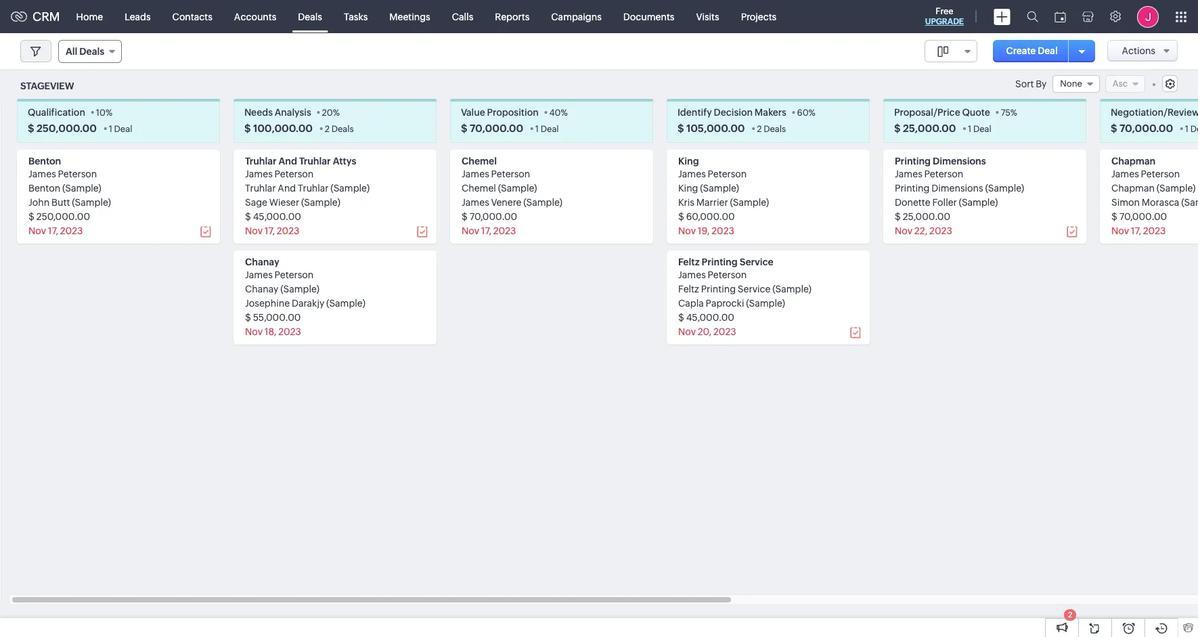 Task type: vqa. For each thing, say whether or not it's contained in the screenshot.
button
no



Task type: locate. For each thing, give the bounding box(es) containing it.
3 1 from the left
[[968, 124, 972, 134]]

%
[[106, 108, 113, 118], [333, 108, 340, 118], [561, 108, 568, 118], [809, 108, 816, 118], [1011, 108, 1018, 118]]

2 deals for 100,000.00
[[325, 124, 354, 134]]

profile image
[[1138, 6, 1159, 27]]

peterson up chanay (sample) link
[[275, 270, 314, 281]]

2 deals down makers
[[757, 124, 786, 134]]

james up capla
[[678, 270, 706, 281]]

nov down 'sage'
[[245, 226, 263, 237]]

2 king from the top
[[678, 183, 698, 194]]

kris marrier (sample) link
[[678, 197, 769, 208]]

None field
[[1053, 75, 1100, 93]]

17, inside chemel james peterson chemel (sample) james venere (sample) $ 70,000.00 nov 17, 2023
[[481, 226, 492, 237]]

0 vertical spatial chanay
[[245, 257, 279, 268]]

create deal button
[[993, 40, 1072, 62]]

1 vertical spatial feltz
[[678, 284, 699, 295]]

truhlar up truhlar and truhlar (sample) link
[[299, 156, 331, 167]]

simon
[[1112, 197, 1140, 208]]

chemel up "chemel (sample)" link
[[462, 156, 497, 167]]

1 horizontal spatial 1 deal
[[535, 124, 559, 134]]

proposal/price quote
[[894, 107, 990, 118]]

2023 inside truhlar and truhlar attys james peterson truhlar and truhlar (sample) sage wieser (sample) $ 45,000.00 nov 17, 2023
[[277, 226, 300, 237]]

james inside "benton james peterson benton (sample) john butt (sample) $ 250,000.00 nov 17, 2023"
[[28, 169, 56, 180]]

deal down quote
[[974, 124, 992, 134]]

peterson inside "benton james peterson benton (sample) john butt (sample) $ 250,000.00 nov 17, 2023"
[[58, 169, 97, 180]]

2023 down john butt (sample) link
[[60, 226, 83, 237]]

2 2 deals from the left
[[757, 124, 786, 134]]

$ down 'sage'
[[245, 211, 251, 222]]

2 25,000.00 from the top
[[903, 211, 951, 222]]

1 2 deals from the left
[[325, 124, 354, 134]]

% for $ 25,000.00
[[1011, 108, 1018, 118]]

benton (sample) link
[[28, 183, 101, 194]]

sage
[[245, 197, 267, 208]]

chanay james peterson chanay (sample) josephine darakjy (sample) $ 55,000.00 nov 18, 2023
[[245, 257, 366, 337]]

contacts
[[172, 11, 212, 22]]

% right makers
[[809, 108, 816, 118]]

None field
[[925, 40, 978, 62]]

25,000.00 up 22,
[[903, 211, 951, 222]]

chapman up "simon"
[[1112, 183, 1155, 194]]

(sample) right marrier
[[730, 197, 769, 208]]

create deal
[[1007, 45, 1058, 56]]

1 horizontal spatial 2
[[757, 124, 762, 134]]

1 vertical spatial benton
[[28, 183, 60, 194]]

% right analysis
[[333, 108, 340, 118]]

2023
[[60, 226, 83, 237], [277, 226, 300, 237], [493, 226, 516, 237], [712, 226, 735, 237], [930, 226, 953, 237], [1143, 226, 1166, 237], [278, 327, 301, 337], [714, 327, 736, 337]]

17, for benton james peterson benton (sample) john butt (sample) $ 250,000.00 nov 17, 2023
[[48, 226, 58, 237]]

0 vertical spatial chapman
[[1112, 156, 1156, 167]]

printing up paprocki
[[701, 284, 736, 295]]

(sample) down attys
[[331, 183, 370, 194]]

2023 inside king james peterson king (sample) kris marrier (sample) $ 60,000.00 nov 19, 2023
[[712, 226, 735, 237]]

250,000.00 down butt
[[36, 211, 90, 222]]

peterson
[[58, 169, 97, 180], [275, 169, 314, 180], [491, 169, 530, 180], [708, 169, 747, 180], [925, 169, 964, 180], [1141, 169, 1180, 180], [275, 270, 314, 281], [708, 270, 747, 281]]

1 deal down quote
[[968, 124, 992, 134]]

peterson up chapman (sample) link
[[1141, 169, 1180, 180]]

2023 inside chanay james peterson chanay (sample) josephine darakjy (sample) $ 55,000.00 nov 18, 2023
[[278, 327, 301, 337]]

deal right create
[[1038, 45, 1058, 56]]

(sample) up josephine darakjy (sample) link
[[280, 284, 320, 295]]

chemel link
[[462, 156, 497, 167]]

17,
[[48, 226, 58, 237], [265, 226, 275, 237], [481, 226, 492, 237], [1131, 226, 1142, 237]]

peterson down 'printing dimensions' 'link'
[[925, 169, 964, 180]]

create menu element
[[986, 0, 1019, 33]]

17, down butt
[[48, 226, 58, 237]]

1 deal down 10 %
[[109, 124, 132, 134]]

and down 100,000.00 on the top left of the page
[[279, 156, 297, 167]]

$
[[28, 123, 34, 134], [244, 123, 251, 134], [461, 123, 468, 134], [678, 123, 684, 134], [894, 123, 901, 134], [1111, 123, 1118, 134], [28, 211, 34, 222], [245, 211, 251, 222], [462, 211, 468, 222], [678, 211, 684, 222], [895, 211, 901, 222], [1112, 211, 1118, 222], [245, 312, 251, 323], [678, 312, 684, 323]]

$ down "chemel (sample)" link
[[462, 211, 468, 222]]

2023 right 20,
[[714, 327, 736, 337]]

70,000.00 down negotiation/review at right top
[[1120, 123, 1174, 134]]

2023 down "venere"
[[493, 226, 516, 237]]

nov down john
[[28, 226, 46, 237]]

nov inside chanay james peterson chanay (sample) josephine darakjy (sample) $ 55,000.00 nov 18, 2023
[[245, 327, 263, 337]]

james down king link
[[678, 169, 706, 180]]

and up "wieser"
[[278, 183, 296, 194]]

70,000.00 inside chapman james peterson chapman (sample) simon morasca (sam $ 70,000.00 nov 17, 2023
[[1120, 211, 1167, 222]]

1 vertical spatial 45,000.00
[[686, 312, 735, 323]]

john butt (sample) link
[[28, 197, 111, 208]]

2023 inside feltz printing service james peterson feltz printing service (sample) capla paprocki (sample) $ 45,000.00 nov 20, 2023
[[714, 327, 736, 337]]

1 horizontal spatial 45,000.00
[[686, 312, 735, 323]]

2 deals
[[325, 124, 354, 134], [757, 124, 786, 134]]

0 vertical spatial feltz
[[678, 257, 700, 268]]

chanay
[[245, 257, 279, 268], [245, 284, 279, 295]]

1 17, from the left
[[48, 226, 58, 237]]

feltz
[[678, 257, 700, 268], [678, 284, 699, 295]]

value proposition
[[461, 107, 539, 118]]

$ down the kris
[[678, 211, 684, 222]]

peterson up king (sample) link
[[708, 169, 747, 180]]

actions
[[1122, 45, 1156, 56]]

$ 70,000.00 for chemel
[[461, 123, 524, 134]]

0 vertical spatial king
[[678, 156, 699, 167]]

size image
[[938, 45, 948, 58]]

3 1 deal from the left
[[968, 124, 992, 134]]

deals
[[298, 11, 322, 22], [79, 46, 104, 57], [332, 124, 354, 134], [764, 124, 786, 134]]

search element
[[1019, 0, 1047, 33]]

king
[[678, 156, 699, 167], [678, 183, 698, 194]]

deals right all
[[79, 46, 104, 57]]

accounts
[[234, 11, 276, 22]]

$ down "proposal/price"
[[894, 123, 901, 134]]

printing dimensions james peterson printing dimensions (sample) donette foller (sample) $ 25,000.00 nov 22, 2023
[[895, 156, 1025, 237]]

printing
[[895, 156, 931, 167], [895, 183, 930, 194], [702, 257, 738, 268], [701, 284, 736, 295]]

250,000.00
[[36, 123, 97, 134], [36, 211, 90, 222]]

deal inside button
[[1038, 45, 1058, 56]]

deal down 40
[[541, 124, 559, 134]]

nov left 20,
[[678, 327, 696, 337]]

0 horizontal spatial 2
[[325, 124, 330, 134]]

2 $ 70,000.00 from the left
[[1111, 123, 1174, 134]]

$ 250,000.00
[[28, 123, 97, 134]]

1 $ 70,000.00 from the left
[[461, 123, 524, 134]]

2
[[325, 124, 330, 134], [757, 124, 762, 134], [1068, 611, 1073, 619]]

chemel down chemel link
[[462, 183, 496, 194]]

(sample) up kris marrier (sample) link
[[700, 183, 739, 194]]

2 horizontal spatial 1 deal
[[968, 124, 992, 134]]

$ 70,000.00 down value proposition
[[461, 123, 524, 134]]

(sample) up (sam
[[1157, 183, 1196, 194]]

josephine darakjy (sample) link
[[245, 298, 366, 309]]

0 horizontal spatial $ 70,000.00
[[461, 123, 524, 134]]

peterson inside truhlar and truhlar attys james peterson truhlar and truhlar (sample) sage wieser (sample) $ 45,000.00 nov 17, 2023
[[275, 169, 314, 180]]

2023 right 22,
[[930, 226, 953, 237]]

$ down capla
[[678, 312, 684, 323]]

2023 inside "benton james peterson benton (sample) john butt (sample) $ 250,000.00 nov 17, 2023"
[[60, 226, 83, 237]]

nov down 'james venere (sample)' link
[[462, 226, 479, 237]]

peterson down truhlar and truhlar attys link at the top left of the page
[[275, 169, 314, 180]]

1 vertical spatial chapman
[[1112, 183, 1155, 194]]

2 1 deal from the left
[[535, 124, 559, 134]]

70,000.00 inside chemel james peterson chemel (sample) james venere (sample) $ 70,000.00 nov 17, 2023
[[470, 211, 517, 222]]

printing dimensions link
[[895, 156, 986, 167]]

% for $ 70,000.00
[[561, 108, 568, 118]]

75
[[1001, 108, 1011, 118]]

(sam
[[1182, 197, 1198, 208]]

$ inside truhlar and truhlar attys james peterson truhlar and truhlar (sample) sage wieser (sample) $ 45,000.00 nov 17, 2023
[[245, 211, 251, 222]]

chanay up josephine
[[245, 284, 279, 295]]

1 vertical spatial 250,000.00
[[36, 211, 90, 222]]

2 17, from the left
[[265, 226, 275, 237]]

0 horizontal spatial 2 deals
[[325, 124, 354, 134]]

service
[[740, 257, 774, 268], [738, 284, 771, 295]]

4 % from the left
[[809, 108, 816, 118]]

king up king (sample) link
[[678, 156, 699, 167]]

2023 down 'simon morasca (sam' link
[[1143, 226, 1166, 237]]

service up feltz printing service (sample) link
[[740, 257, 774, 268]]

22,
[[915, 226, 928, 237]]

(sample) inside chapman james peterson chapman (sample) simon morasca (sam $ 70,000.00 nov 17, 2023
[[1157, 183, 1196, 194]]

benton up john
[[28, 183, 60, 194]]

projects link
[[730, 0, 788, 33]]

tasks link
[[333, 0, 379, 33]]

upgrade
[[925, 17, 964, 26]]

james down chapman link
[[1112, 169, 1139, 180]]

2 for $ 105,000.00
[[757, 124, 762, 134]]

james down the benton 'link' at the top left of the page
[[28, 169, 56, 180]]

17, down "simon"
[[1131, 226, 1142, 237]]

17, inside truhlar and truhlar attys james peterson truhlar and truhlar (sample) sage wieser (sample) $ 45,000.00 nov 17, 2023
[[265, 226, 275, 237]]

% down sort on the right top
[[1011, 108, 1018, 118]]

1 vertical spatial king
[[678, 183, 698, 194]]

100,000.00
[[253, 123, 313, 134]]

capla
[[678, 298, 704, 309]]

(sample) up john butt (sample) link
[[62, 183, 101, 194]]

1 deal
[[109, 124, 132, 134], [535, 124, 559, 134], [968, 124, 992, 134]]

70,000.00
[[470, 123, 524, 134], [1120, 123, 1174, 134], [470, 211, 517, 222], [1120, 211, 1167, 222]]

0 vertical spatial chemel
[[462, 156, 497, 167]]

james up 'sage'
[[245, 169, 273, 180]]

nov left 22,
[[895, 226, 913, 237]]

3 17, from the left
[[481, 226, 492, 237]]

3 % from the left
[[561, 108, 568, 118]]

% right qualification
[[106, 108, 113, 118]]

2023 inside chemel james peterson chemel (sample) james venere (sample) $ 70,000.00 nov 17, 2023
[[493, 226, 516, 237]]

17, for chemel james peterson chemel (sample) james venere (sample) $ 70,000.00 nov 17, 2023
[[481, 226, 492, 237]]

reports link
[[484, 0, 541, 33]]

0 vertical spatial 45,000.00
[[253, 211, 301, 222]]

james
[[28, 169, 56, 180], [245, 169, 273, 180], [462, 169, 489, 180], [678, 169, 706, 180], [895, 169, 923, 180], [1112, 169, 1139, 180], [462, 197, 489, 208], [245, 270, 273, 281], [678, 270, 706, 281]]

crm
[[33, 9, 60, 24]]

paprocki
[[706, 298, 744, 309]]

james up donette
[[895, 169, 923, 180]]

0 vertical spatial dimensions
[[933, 156, 986, 167]]

1 horizontal spatial 2 deals
[[757, 124, 786, 134]]

benton james peterson benton (sample) john butt (sample) $ 250,000.00 nov 17, 2023
[[28, 156, 111, 237]]

$ 100,000.00
[[244, 123, 313, 134]]

19,
[[698, 226, 710, 237]]

deals inside field
[[79, 46, 104, 57]]

2 benton from the top
[[28, 183, 60, 194]]

truhlar up 'sage'
[[245, 183, 276, 194]]

17, down "venere"
[[481, 226, 492, 237]]

17, inside "benton james peterson benton (sample) john butt (sample) $ 250,000.00 nov 17, 2023"
[[48, 226, 58, 237]]

chapman
[[1112, 156, 1156, 167], [1112, 183, 1155, 194]]

dimensions up the donette foller (sample) link
[[932, 183, 984, 194]]

1 1 deal from the left
[[109, 124, 132, 134]]

0 vertical spatial benton
[[28, 156, 61, 167]]

create menu image
[[994, 8, 1011, 25]]

70,000.00 down "venere"
[[470, 211, 517, 222]]

2 feltz from the top
[[678, 284, 699, 295]]

feltz printing service (sample) link
[[678, 284, 812, 295]]

4 17, from the left
[[1131, 226, 1142, 237]]

$ inside chapman james peterson chapman (sample) simon morasca (sam $ 70,000.00 nov 17, 2023
[[1112, 211, 1118, 222]]

70,000.00 down 'simon morasca (sam' link
[[1120, 211, 1167, 222]]

proposal/price
[[894, 107, 961, 118]]

$ inside "benton james peterson benton (sample) john butt (sample) $ 250,000.00 nov 17, 2023"
[[28, 211, 34, 222]]

truhlar and truhlar attys james peterson truhlar and truhlar (sample) sage wieser (sample) $ 45,000.00 nov 17, 2023
[[245, 156, 370, 237]]

1 vertical spatial chanay
[[245, 284, 279, 295]]

$ inside king james peterson king (sample) kris marrier (sample) $ 60,000.00 nov 19, 2023
[[678, 211, 684, 222]]

1 1 from the left
[[109, 124, 112, 134]]

1 % from the left
[[106, 108, 113, 118]]

analysis
[[275, 107, 311, 118]]

(sample) right darakjy
[[326, 298, 366, 309]]

nov left '18,'
[[245, 327, 263, 337]]

1 deal down 40
[[535, 124, 559, 134]]

25,000.00 down "proposal/price"
[[903, 123, 956, 134]]

1 horizontal spatial $ 70,000.00
[[1111, 123, 1174, 134]]

calendar image
[[1055, 11, 1066, 22]]

chapman up chapman (sample) link
[[1112, 156, 1156, 167]]

1 vertical spatial chemel
[[462, 183, 496, 194]]

create
[[1007, 45, 1036, 56]]

feltz down "19,"
[[678, 257, 700, 268]]

1 vertical spatial and
[[278, 183, 296, 194]]

4 1 from the left
[[1185, 124, 1189, 134]]

1 25,000.00 from the top
[[903, 123, 956, 134]]

1
[[109, 124, 112, 134], [535, 124, 539, 134], [968, 124, 972, 134], [1185, 124, 1189, 134]]

king up the kris
[[678, 183, 698, 194]]

45,000.00
[[253, 211, 301, 222], [686, 312, 735, 323]]

% for $ 250,000.00
[[106, 108, 113, 118]]

55,000.00
[[253, 312, 301, 323]]

qualification
[[28, 107, 85, 118]]

45,000.00 down "wieser"
[[253, 211, 301, 222]]

2 250,000.00 from the top
[[36, 211, 90, 222]]

2 horizontal spatial 2
[[1068, 611, 1073, 619]]

truhlar
[[245, 156, 277, 167], [299, 156, 331, 167], [245, 183, 276, 194], [298, 183, 329, 194]]

1 for value proposition
[[535, 124, 539, 134]]

1 vertical spatial 25,000.00
[[903, 211, 951, 222]]

2 chapman from the top
[[1112, 183, 1155, 194]]

0 horizontal spatial 45,000.00
[[253, 211, 301, 222]]

2 chanay from the top
[[245, 284, 279, 295]]

1 down 10 %
[[109, 124, 112, 134]]

2023 down the 55,000.00
[[278, 327, 301, 337]]

2 1 from the left
[[535, 124, 539, 134]]

(sample) down truhlar and truhlar (sample) link
[[301, 197, 340, 208]]

makers
[[755, 107, 787, 118]]

0 horizontal spatial 1 deal
[[109, 124, 132, 134]]

chanay up chanay (sample) link
[[245, 257, 279, 268]]

chanay link
[[245, 257, 279, 268]]

0 vertical spatial 25,000.00
[[903, 123, 956, 134]]

2023 inside chapman james peterson chapman (sample) simon morasca (sam $ 70,000.00 nov 17, 2023
[[1143, 226, 1166, 237]]

james venere (sample) link
[[462, 197, 563, 208]]

free
[[936, 6, 954, 16]]

5 % from the left
[[1011, 108, 1018, 118]]

truhlar and truhlar attys link
[[245, 156, 356, 167]]

nov inside printing dimensions james peterson printing dimensions (sample) donette foller (sample) $ 25,000.00 nov 22, 2023
[[895, 226, 913, 237]]

peterson down "feltz printing service" link
[[708, 270, 747, 281]]

$ down "simon"
[[1112, 211, 1118, 222]]

visits
[[696, 11, 719, 22]]

$ 70,000.00 down negotiation/review at right top
[[1111, 123, 1174, 134]]

17, inside chapman james peterson chapman (sample) simon morasca (sam $ 70,000.00 nov 17, 2023
[[1131, 226, 1142, 237]]

2023 down 60,000.00 on the right top of page
[[712, 226, 735, 237]]

2 % from the left
[[333, 108, 340, 118]]

17, down 'sage'
[[265, 226, 275, 237]]

chemel (sample) link
[[462, 183, 537, 194]]

1 down quote
[[968, 124, 972, 134]]

0 vertical spatial 250,000.00
[[36, 123, 97, 134]]

chapman link
[[1112, 156, 1156, 167]]

% for $ 105,000.00
[[809, 108, 816, 118]]

$ down john
[[28, 211, 34, 222]]

venere
[[491, 197, 522, 208]]

peterson up benton (sample) "link"
[[58, 169, 97, 180]]

40
[[549, 108, 561, 118]]

benton up benton (sample) "link"
[[28, 156, 61, 167]]

crm link
[[11, 9, 60, 24]]



Task type: describe. For each thing, give the bounding box(es) containing it.
1 deal for 250,000.00
[[109, 124, 132, 134]]

identify
[[678, 107, 712, 118]]

peterson inside chanay james peterson chanay (sample) josephine darakjy (sample) $ 55,000.00 nov 18, 2023
[[275, 270, 314, 281]]

$ inside chemel james peterson chemel (sample) james venere (sample) $ 70,000.00 nov 17, 2023
[[462, 211, 468, 222]]

james inside truhlar and truhlar attys james peterson truhlar and truhlar (sample) sage wieser (sample) $ 45,000.00 nov 17, 2023
[[245, 169, 273, 180]]

17, for chapman james peterson chapman (sample) simon morasca (sam $ 70,000.00 nov 17, 2023
[[1131, 226, 1142, 237]]

10
[[96, 108, 106, 118]]

$ 25,000.00
[[894, 123, 956, 134]]

john
[[28, 197, 50, 208]]

printing up donette
[[895, 183, 930, 194]]

1 250,000.00 from the top
[[36, 123, 97, 134]]

$ 105,000.00
[[678, 123, 745, 134]]

$ 70,000.00 for chapman
[[1111, 123, 1174, 134]]

calls link
[[441, 0, 484, 33]]

chanay (sample) link
[[245, 284, 320, 295]]

75 %
[[1001, 108, 1018, 118]]

2 deals for 105,000.00
[[757, 124, 786, 134]]

$ up chapman link
[[1111, 123, 1118, 134]]

2023 inside printing dimensions james peterson printing dimensions (sample) donette foller (sample) $ 25,000.00 nov 22, 2023
[[930, 226, 953, 237]]

1 chapman from the top
[[1112, 156, 1156, 167]]

deal for $ 25,000.00
[[974, 124, 992, 134]]

peterson inside chapman james peterson chapman (sample) simon morasca (sam $ 70,000.00 nov 17, 2023
[[1141, 169, 1180, 180]]

$ down identify
[[678, 123, 684, 134]]

needs
[[244, 107, 273, 118]]

105,000.00
[[686, 123, 745, 134]]

printing down the $ 25,000.00
[[895, 156, 931, 167]]

All Deals field
[[58, 40, 122, 63]]

none
[[1060, 79, 1083, 89]]

king james peterson king (sample) kris marrier (sample) $ 60,000.00 nov 19, 2023
[[678, 156, 769, 237]]

tasks
[[344, 11, 368, 22]]

40 %
[[549, 108, 568, 118]]

attys
[[333, 156, 356, 167]]

peterson inside king james peterson king (sample) kris marrier (sample) $ 60,000.00 nov 19, 2023
[[708, 169, 747, 180]]

home link
[[65, 0, 114, 33]]

1 benton from the top
[[28, 156, 61, 167]]

projects
[[741, 11, 777, 22]]

0 vertical spatial service
[[740, 257, 774, 268]]

deals down 20 %
[[332, 124, 354, 134]]

nov inside king james peterson king (sample) kris marrier (sample) $ 60,000.00 nov 19, 2023
[[678, 226, 696, 237]]

truhlar and truhlar (sample) link
[[245, 183, 370, 194]]

james inside king james peterson king (sample) kris marrier (sample) $ 60,000.00 nov 19, 2023
[[678, 169, 706, 180]]

(sample) up capla paprocki (sample) link
[[773, 284, 812, 295]]

decision
[[714, 107, 753, 118]]

20
[[322, 108, 333, 118]]

1 for proposal/price quote
[[968, 124, 972, 134]]

reports
[[495, 11, 530, 22]]

accounts link
[[223, 0, 287, 33]]

james inside feltz printing service james peterson feltz printing service (sample) capla paprocki (sample) $ 45,000.00 nov 20, 2023
[[678, 270, 706, 281]]

king (sample) link
[[678, 183, 739, 194]]

deal for $ 250,000.00
[[114, 124, 132, 134]]

(sample) down benton (sample) "link"
[[72, 197, 111, 208]]

250,000.00 inside "benton james peterson benton (sample) john butt (sample) $ 250,000.00 nov 17, 2023"
[[36, 211, 90, 222]]

(sample) up 'james venere (sample)' link
[[498, 183, 537, 194]]

profile element
[[1129, 0, 1167, 33]]

leads
[[125, 11, 151, 22]]

deals link
[[287, 0, 333, 33]]

(sample) up the donette foller (sample) link
[[985, 183, 1025, 194]]

sage wieser (sample) link
[[245, 197, 340, 208]]

james inside printing dimensions james peterson printing dimensions (sample) donette foller (sample) $ 25,000.00 nov 22, 2023
[[895, 169, 923, 180]]

documents
[[623, 11, 675, 22]]

truhlar up sage wieser (sample) link
[[298, 183, 329, 194]]

1 de
[[1185, 124, 1198, 134]]

free upgrade
[[925, 6, 964, 26]]

james inside chanay james peterson chanay (sample) josephine darakjy (sample) $ 55,000.00 nov 18, 2023
[[245, 270, 273, 281]]

sort
[[1016, 79, 1034, 89]]

campaigns
[[551, 11, 602, 22]]

1 for qualification
[[109, 124, 112, 134]]

value
[[461, 107, 485, 118]]

1 feltz from the top
[[678, 257, 700, 268]]

chemel james peterson chemel (sample) james venere (sample) $ 70,000.00 nov 17, 2023
[[462, 156, 563, 237]]

butt
[[52, 197, 70, 208]]

% for $ 100,000.00
[[333, 108, 340, 118]]

home
[[76, 11, 103, 22]]

peterson inside chemel james peterson chemel (sample) james venere (sample) $ 70,000.00 nov 17, 2023
[[491, 169, 530, 180]]

70,000.00 down value proposition
[[470, 123, 524, 134]]

proposition
[[487, 107, 539, 118]]

all deals
[[66, 46, 104, 57]]

calls
[[452, 11, 473, 22]]

(sample) down feltz printing service (sample) link
[[746, 298, 785, 309]]

45,000.00 inside truhlar and truhlar attys james peterson truhlar and truhlar (sample) sage wieser (sample) $ 45,000.00 nov 17, 2023
[[253, 211, 301, 222]]

documents link
[[613, 0, 686, 33]]

feltz printing service james peterson feltz printing service (sample) capla paprocki (sample) $ 45,000.00 nov 20, 2023
[[678, 257, 812, 337]]

deal for $ 70,000.00
[[541, 124, 559, 134]]

identify decision makers
[[678, 107, 787, 118]]

20,
[[698, 327, 712, 337]]

1 vertical spatial service
[[738, 284, 771, 295]]

nov inside chapman james peterson chapman (sample) simon morasca (sam $ 70,000.00 nov 17, 2023
[[1112, 226, 1129, 237]]

0 vertical spatial and
[[279, 156, 297, 167]]

james down "chemel (sample)" link
[[462, 197, 489, 208]]

1 deal for 70,000.00
[[535, 124, 559, 134]]

kris
[[678, 197, 695, 208]]

$ inside printing dimensions james peterson printing dimensions (sample) donette foller (sample) $ 25,000.00 nov 22, 2023
[[895, 211, 901, 222]]

negotiation/review
[[1111, 107, 1198, 118]]

darakjy
[[292, 298, 325, 309]]

peterson inside printing dimensions james peterson printing dimensions (sample) donette foller (sample) $ 25,000.00 nov 22, 2023
[[925, 169, 964, 180]]

1 deal for 25,000.00
[[968, 124, 992, 134]]

2 for $ 100,000.00
[[325, 124, 330, 134]]

donette
[[895, 197, 931, 208]]

1 vertical spatial dimensions
[[932, 183, 984, 194]]

10 %
[[96, 108, 113, 118]]

chapman james peterson chapman (sample) simon morasca (sam $ 70,000.00 nov 17, 2023
[[1112, 156, 1198, 237]]

visits link
[[686, 0, 730, 33]]

morasca
[[1142, 197, 1180, 208]]

all
[[66, 46, 77, 57]]

james down chemel link
[[462, 169, 489, 180]]

1 king from the top
[[678, 156, 699, 167]]

peterson inside feltz printing service james peterson feltz printing service (sample) capla paprocki (sample) $ 45,000.00 nov 20, 2023
[[708, 270, 747, 281]]

search image
[[1027, 11, 1039, 22]]

$ inside feltz printing service james peterson feltz printing service (sample) capla paprocki (sample) $ 45,000.00 nov 20, 2023
[[678, 312, 684, 323]]

marrier
[[697, 197, 728, 208]]

foller
[[933, 197, 957, 208]]

campaigns link
[[541, 0, 613, 33]]

nov inside feltz printing service james peterson feltz printing service (sample) capla paprocki (sample) $ 45,000.00 nov 20, 2023
[[678, 327, 696, 337]]

donette foller (sample) link
[[895, 197, 998, 208]]

leads link
[[114, 0, 162, 33]]

18,
[[265, 327, 277, 337]]

25,000.00 inside printing dimensions james peterson printing dimensions (sample) donette foller (sample) $ 25,000.00 nov 22, 2023
[[903, 211, 951, 222]]

by
[[1036, 79, 1047, 89]]

(sample) right "venere"
[[524, 197, 563, 208]]

$ down value
[[461, 123, 468, 134]]

deals down makers
[[764, 124, 786, 134]]

nov inside truhlar and truhlar attys james peterson truhlar and truhlar (sample) sage wieser (sample) $ 45,000.00 nov 17, 2023
[[245, 226, 263, 237]]

$ inside chanay james peterson chanay (sample) josephine darakjy (sample) $ 55,000.00 nov 18, 2023
[[245, 312, 251, 323]]

1 chanay from the top
[[245, 257, 279, 268]]

printing dimensions (sample) link
[[895, 183, 1025, 194]]

feltz printing service link
[[678, 257, 774, 268]]

sort by
[[1016, 79, 1047, 89]]

truhlar down $ 100,000.00
[[245, 156, 277, 167]]

20 %
[[322, 108, 340, 118]]

king link
[[678, 156, 699, 167]]

(sample) down printing dimensions (sample) link
[[959, 197, 998, 208]]

capla paprocki (sample) link
[[678, 298, 785, 309]]

james inside chapman james peterson chapman (sample) simon morasca (sam $ 70,000.00 nov 17, 2023
[[1112, 169, 1139, 180]]

printing down "19,"
[[702, 257, 738, 268]]

wieser
[[269, 197, 299, 208]]

45,000.00 inside feltz printing service james peterson feltz printing service (sample) capla paprocki (sample) $ 45,000.00 nov 20, 2023
[[686, 312, 735, 323]]

nov inside "benton james peterson benton (sample) john butt (sample) $ 250,000.00 nov 17, 2023"
[[28, 226, 46, 237]]

nov inside chemel james peterson chemel (sample) james venere (sample) $ 70,000.00 nov 17, 2023
[[462, 226, 479, 237]]

benton link
[[28, 156, 61, 167]]

quote
[[962, 107, 990, 118]]

deals left tasks
[[298, 11, 322, 22]]

needs analysis
[[244, 107, 311, 118]]

$ down needs at the left of the page
[[244, 123, 251, 134]]

meetings link
[[379, 0, 441, 33]]

$ down qualification
[[28, 123, 34, 134]]

2 chemel from the top
[[462, 183, 496, 194]]

1 chemel from the top
[[462, 156, 497, 167]]



